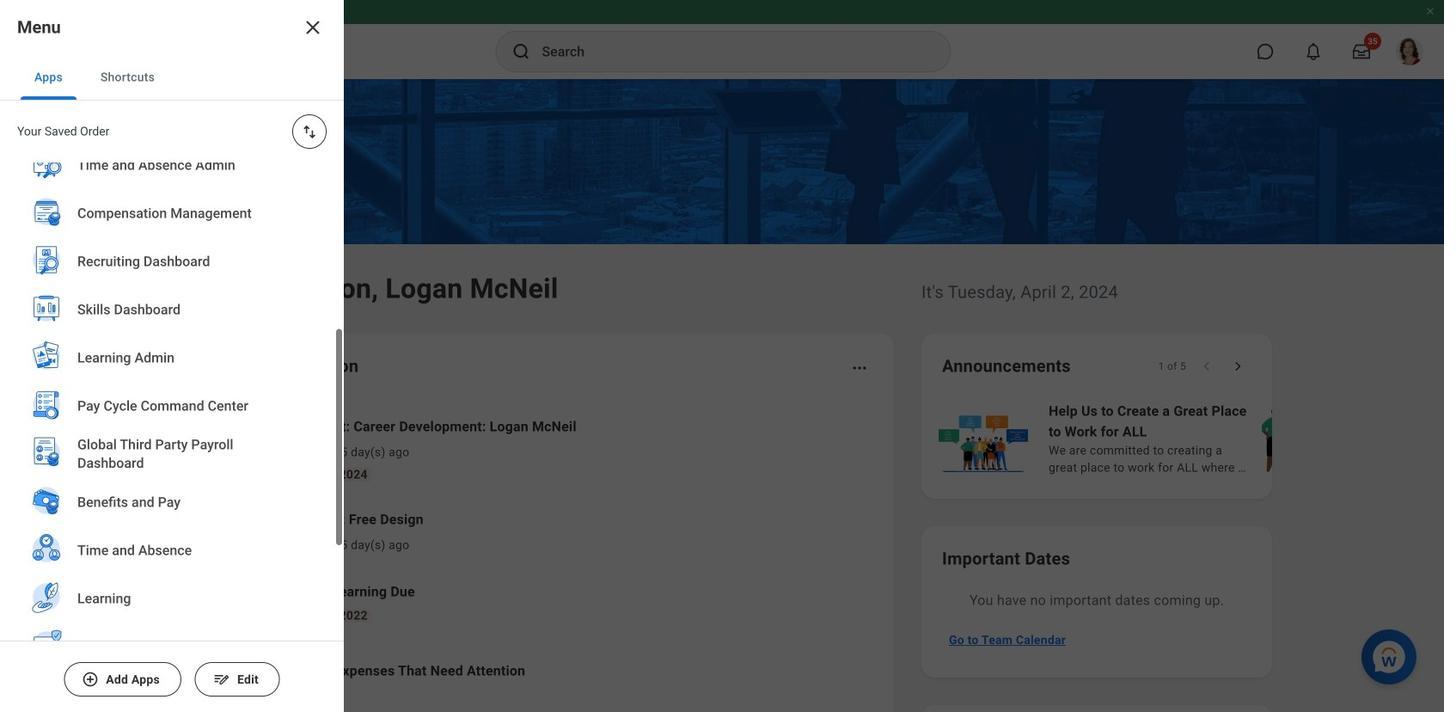 Task type: describe. For each thing, give the bounding box(es) containing it.
search image
[[511, 41, 532, 62]]

x image
[[303, 17, 323, 38]]

sort image
[[301, 123, 318, 140]]

text edit image
[[213, 671, 230, 688]]

1 horizontal spatial list
[[936, 399, 1445, 478]]

plus circle image
[[82, 671, 99, 688]]

profile logan mcneil element
[[1386, 33, 1435, 71]]

chevron left small image
[[1199, 358, 1216, 375]]

chevron right small image
[[1230, 358, 1247, 375]]

inbox large image
[[1354, 43, 1371, 60]]

global navigation dialog
[[0, 0, 344, 712]]

inbox image
[[218, 436, 243, 462]]



Task type: vqa. For each thing, say whether or not it's contained in the screenshot.
chevron right small icon
yes



Task type: locate. For each thing, give the bounding box(es) containing it.
main content
[[0, 79, 1445, 712]]

dashboard expenses image
[[218, 658, 243, 684]]

banner
[[0, 0, 1445, 79]]

close environment banner image
[[1426, 6, 1436, 16]]

tab list
[[0, 55, 344, 101]]

0 horizontal spatial list
[[193, 402, 874, 705]]

list
[[936, 399, 1445, 478], [193, 402, 874, 705]]

notifications large image
[[1306, 43, 1323, 60]]

status
[[1159, 359, 1187, 373]]



